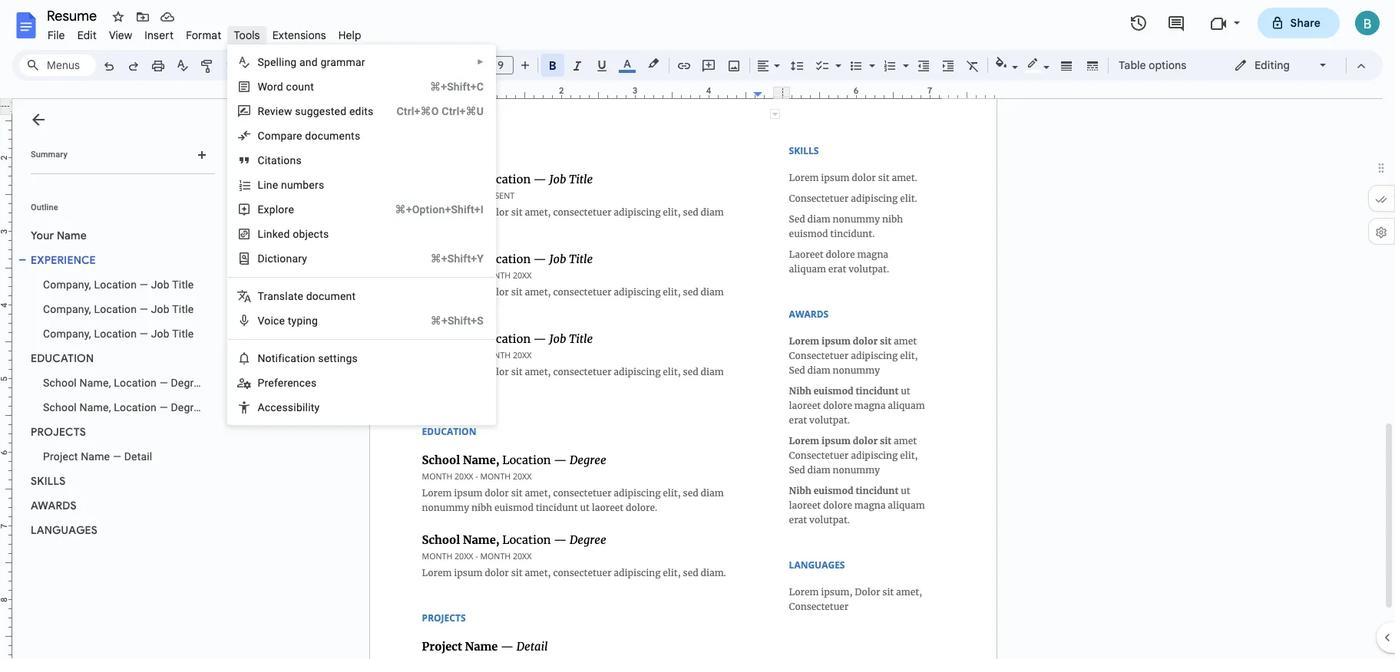 Task type: describe. For each thing, give the bounding box(es) containing it.
⌘+shift+s element
[[412, 313, 484, 329]]

name for project
[[81, 451, 110, 463]]

3 job from the top
[[151, 328, 170, 340]]

ctrl+⌘o ctrl+⌘u
[[397, 105, 484, 117]]

dictionary d element
[[258, 253, 312, 265]]

line
[[258, 179, 278, 191]]

documents
[[305, 130, 360, 142]]

outline
[[31, 203, 58, 213]]

review s u ggested edits
[[258, 105, 374, 117]]

click to select borders image
[[770, 109, 780, 119]]

projects
[[31, 425, 86, 439]]

editing
[[1255, 58, 1290, 72]]

editing button
[[1223, 54, 1339, 77]]

w
[[258, 81, 267, 93]]

⌘+option+shift+i
[[395, 204, 484, 216]]

accessibility c element
[[258, 402, 324, 414]]

n
[[258, 352, 265, 365]]

s
[[295, 105, 301, 117]]

p references
[[258, 377, 317, 389]]

explo r e
[[258, 204, 294, 216]]

help
[[338, 28, 361, 42]]

edit menu item
[[71, 26, 103, 45]]

⌘+shift+y
[[431, 253, 484, 265]]

grammar
[[321, 56, 365, 68]]

co m pare documents
[[258, 130, 360, 142]]

project name — detail
[[43, 451, 152, 463]]

3 company, from the top
[[43, 328, 91, 340]]

project
[[43, 451, 78, 463]]

d
[[258, 253, 265, 265]]

t ranslate document
[[258, 290, 356, 303]]

word count w element
[[258, 81, 319, 93]]

edits
[[349, 105, 374, 117]]

review suggested edits u element
[[258, 105, 378, 117]]

1 name, from the top
[[80, 377, 111, 389]]

v oice typing
[[258, 315, 318, 327]]

format
[[186, 28, 222, 42]]

border dash image
[[1084, 55, 1102, 76]]

menu bar inside menu bar banner
[[41, 20, 368, 45]]

compare documents m element
[[258, 130, 365, 142]]

format menu item
[[180, 26, 228, 45]]

2 school from the top
[[43, 402, 77, 414]]

t
[[258, 290, 264, 303]]

review
[[258, 105, 292, 117]]

text color image
[[619, 55, 636, 73]]

options
[[1149, 58, 1187, 72]]

view
[[109, 28, 132, 42]]

main toolbar
[[95, 0, 1194, 436]]

count
[[286, 81, 314, 93]]

line numbers f1 element
[[258, 179, 329, 191]]

insert menu item
[[138, 26, 180, 45]]

education
[[31, 352, 94, 366]]

summary
[[31, 150, 67, 160]]

►
[[477, 58, 485, 66]]

explo
[[258, 204, 285, 216]]

2 degree from the top
[[171, 402, 205, 414]]

insert
[[145, 28, 174, 42]]

numbers
[[281, 179, 324, 191]]

document outline element
[[12, 99, 221, 660]]

background color image
[[993, 55, 1011, 73]]

⌘+shift+c element
[[412, 79, 484, 94]]

mode and view toolbar
[[1223, 50, 1374, 81]]

3 company, location — job title from the top
[[43, 328, 194, 340]]

Zoom text field
[[223, 55, 260, 77]]

preferences p element
[[258, 377, 321, 389]]

settings
[[318, 352, 358, 365]]

table options button
[[1112, 54, 1194, 77]]

2 title from the top
[[172, 303, 194, 316]]

detail
[[124, 451, 152, 463]]

file
[[48, 28, 65, 42]]

share button
[[1258, 8, 1340, 38]]

edit
[[77, 28, 97, 42]]

tools menu item
[[228, 26, 266, 45]]

1 title from the top
[[172, 279, 194, 291]]

2 name, from the top
[[80, 402, 111, 414]]

tification
[[272, 352, 315, 365]]

your name
[[31, 229, 87, 243]]

e
[[288, 204, 294, 216]]

n o tification settings
[[258, 352, 358, 365]]

citations k element
[[258, 154, 306, 167]]

ggested
[[307, 105, 347, 117]]

insert image image
[[725, 55, 743, 76]]

voice typing v element
[[258, 315, 323, 327]]

help menu item
[[332, 26, 368, 45]]

menu inside application
[[205, 0, 496, 556]]



Task type: locate. For each thing, give the bounding box(es) containing it.
s pelling and grammar
[[258, 56, 365, 68]]

a c cessibility
[[258, 402, 320, 414]]

1 job from the top
[[151, 279, 170, 291]]

line numbers
[[258, 179, 324, 191]]

Rename text field
[[41, 6, 106, 25]]

1 school name, location — degree from the top
[[43, 377, 205, 389]]

1 vertical spatial degree
[[171, 402, 205, 414]]

name right project
[[81, 451, 110, 463]]

company, location — job title
[[43, 279, 194, 291], [43, 303, 194, 316], [43, 328, 194, 340]]

ctrl+⌘u
[[442, 105, 484, 117]]

name for your
[[57, 229, 87, 243]]

w ord count
[[258, 81, 314, 93]]

languages
[[31, 524, 98, 538]]

extensions menu item
[[266, 26, 332, 45]]

Menus field
[[19, 55, 96, 76]]

citations
[[258, 154, 302, 167]]

p
[[258, 377, 265, 389]]

linked objects l element
[[258, 228, 334, 240]]

notification settings o element
[[258, 352, 362, 365]]

ranslate
[[264, 290, 303, 303]]

Font size field
[[488, 56, 520, 75]]

1 vertical spatial name,
[[80, 402, 111, 414]]

2 company, from the top
[[43, 303, 91, 316]]

v
[[258, 315, 264, 327]]

border width image
[[1058, 55, 1076, 76]]

1 vertical spatial company,
[[43, 303, 91, 316]]

0 vertical spatial company, location — job title
[[43, 279, 194, 291]]

menu bar
[[41, 20, 368, 45]]

0 vertical spatial school
[[43, 377, 77, 389]]

⌘+shift+c
[[430, 81, 484, 93]]

menu
[[205, 0, 496, 556]]

view menu item
[[103, 26, 138, 45]]

2 vertical spatial job
[[151, 328, 170, 340]]

table
[[1119, 58, 1146, 72]]

1 degree from the top
[[171, 377, 205, 389]]

degree
[[171, 377, 205, 389], [171, 402, 205, 414]]

school
[[43, 377, 77, 389], [43, 402, 77, 414]]

3 title from the top
[[172, 328, 194, 340]]

pelling
[[264, 56, 297, 68]]

ctrl+⌘o ctrl+⌘u element
[[378, 104, 484, 119]]

Star checkbox
[[108, 6, 129, 28]]

name, up projects
[[80, 402, 111, 414]]

file menu item
[[41, 26, 71, 45]]

0 vertical spatial company,
[[43, 279, 91, 291]]

1 vertical spatial school
[[43, 402, 77, 414]]

r
[[285, 204, 288, 216]]

0 vertical spatial job
[[151, 279, 170, 291]]

u
[[301, 105, 307, 117]]

typing
[[288, 315, 318, 327]]

d ictionary
[[258, 253, 307, 265]]

school name, location — degree down education
[[43, 377, 205, 389]]

menu containing s
[[205, 0, 496, 556]]

job
[[151, 279, 170, 291], [151, 303, 170, 316], [151, 328, 170, 340]]

inked
[[264, 228, 290, 240]]

school name, location — degree up detail
[[43, 402, 205, 414]]

1 vertical spatial job
[[151, 303, 170, 316]]

outline heading
[[12, 202, 221, 223]]

2 school name, location — degree from the top
[[43, 402, 205, 414]]

spelling and grammar s element
[[258, 56, 370, 68]]

s
[[258, 56, 264, 68]]

references
[[265, 377, 317, 389]]

name,
[[80, 377, 111, 389], [80, 402, 111, 414]]

1 vertical spatial name
[[81, 451, 110, 463]]

name
[[57, 229, 87, 243], [81, 451, 110, 463]]

location
[[94, 279, 137, 291], [94, 303, 137, 316], [94, 328, 137, 340], [114, 377, 157, 389], [114, 402, 157, 414]]

2 job from the top
[[151, 303, 170, 316]]

extensions
[[272, 28, 326, 42]]

l
[[258, 228, 264, 240]]

cessibility
[[271, 402, 320, 414]]

1 company, location — job title from the top
[[43, 279, 194, 291]]

awards
[[31, 499, 77, 513]]

⌘+shift+y element
[[412, 251, 484, 266]]

0 vertical spatial school name, location — degree
[[43, 377, 205, 389]]

school down education
[[43, 377, 77, 389]]

ctrl+⌘o
[[397, 105, 439, 117]]

school up projects
[[43, 402, 77, 414]]

your
[[31, 229, 54, 243]]

tools
[[234, 28, 260, 42]]

ord
[[267, 81, 283, 93]]

—
[[140, 279, 148, 291], [140, 303, 148, 316], [140, 328, 148, 340], [159, 377, 168, 389], [159, 402, 168, 414], [113, 451, 121, 463]]

experience
[[31, 253, 96, 267]]

degree left a
[[171, 402, 205, 414]]

company,
[[43, 279, 91, 291], [43, 303, 91, 316], [43, 328, 91, 340]]

l inked objects
[[258, 228, 329, 240]]

menu bar banner
[[0, 0, 1395, 660]]

1 vertical spatial title
[[172, 303, 194, 316]]

highlight color image
[[645, 55, 662, 73]]

application
[[0, 0, 1395, 660]]

0 vertical spatial name,
[[80, 377, 111, 389]]

o
[[265, 352, 272, 365]]

title
[[172, 279, 194, 291], [172, 303, 194, 316], [172, 328, 194, 340]]

application containing share
[[0, 0, 1395, 660]]

school name, location — degree
[[43, 377, 205, 389], [43, 402, 205, 414]]

1 vertical spatial company, location — job title
[[43, 303, 194, 316]]

0 vertical spatial title
[[172, 279, 194, 291]]

translate document t element
[[258, 290, 360, 303]]

⌘+option+shift+i element
[[377, 202, 484, 217]]

line & paragraph spacing image
[[788, 55, 806, 76]]

ictionary
[[265, 253, 307, 265]]

document
[[306, 290, 356, 303]]

2 vertical spatial company,
[[43, 328, 91, 340]]

objects
[[293, 228, 329, 240]]

2 vertical spatial company, location — job title
[[43, 328, 194, 340]]

Zoom field
[[220, 55, 278, 78]]

name, down education
[[80, 377, 111, 389]]

c
[[265, 402, 271, 414]]

co
[[258, 130, 271, 142]]

table options
[[1119, 58, 1187, 72]]

explore r element
[[258, 204, 299, 216]]

0 vertical spatial degree
[[171, 377, 205, 389]]

and
[[300, 56, 318, 68]]

m
[[271, 130, 281, 142]]

degree left the p
[[171, 377, 205, 389]]

⌘+shift+s
[[431, 315, 484, 327]]

a
[[258, 402, 265, 414]]

name up experience
[[57, 229, 87, 243]]

1 company, from the top
[[43, 279, 91, 291]]

oice
[[264, 315, 285, 327]]

summary heading
[[31, 149, 67, 161]]

2 vertical spatial title
[[172, 328, 194, 340]]

0 vertical spatial name
[[57, 229, 87, 243]]

skills
[[31, 475, 66, 488]]

Font size text field
[[488, 56, 513, 74]]

1 school from the top
[[43, 377, 77, 389]]

menu bar containing file
[[41, 20, 368, 45]]

pare
[[281, 130, 302, 142]]

2 company, location — job title from the top
[[43, 303, 194, 316]]

1 vertical spatial school name, location — degree
[[43, 402, 205, 414]]

share
[[1291, 16, 1321, 30]]



Task type: vqa. For each thing, say whether or not it's contained in the screenshot.


